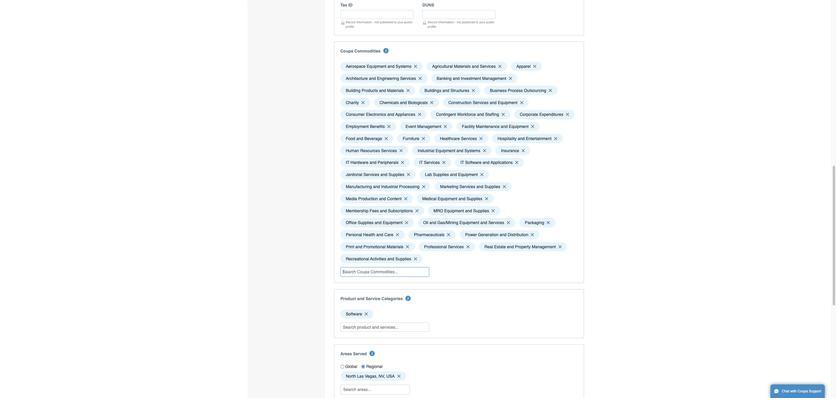 Task type: vqa. For each thing, say whether or not it's contained in the screenshot.
'and' in the Aerospace Equipment and Systems OPTION
yes



Task type: locate. For each thing, give the bounding box(es) containing it.
and inside recreational activities and supplies option
[[388, 257, 395, 262]]

0 horizontal spatial industrial
[[381, 185, 398, 189]]

las
[[357, 374, 364, 379]]

1 your from the left
[[398, 20, 404, 24]]

and right estate
[[507, 245, 514, 250]]

profile
[[346, 25, 354, 28], [428, 25, 436, 28]]

information down tax id text field
[[357, 20, 372, 24]]

corporate expenditures option
[[515, 110, 575, 119]]

and inside office supplies and equipment option
[[375, 221, 382, 225]]

1 horizontal spatial management
[[483, 76, 507, 81]]

supplies inside marketing services and supplies option
[[485, 185, 501, 189]]

additional information image
[[384, 48, 389, 53], [406, 296, 411, 301]]

entertainment
[[526, 136, 552, 141]]

equipment up power
[[460, 221, 480, 225]]

2 secure information - not published to your public profile from the left
[[428, 20, 495, 28]]

and up building products and materials
[[369, 76, 376, 81]]

management right property
[[532, 245, 556, 250]]

benefits
[[370, 124, 385, 129]]

food and beverage
[[346, 136, 382, 141]]

1 horizontal spatial not
[[457, 20, 461, 24]]

1 vertical spatial coupa
[[798, 390, 809, 394]]

1 horizontal spatial your
[[480, 20, 486, 24]]

equipment down marketing
[[438, 197, 458, 201]]

product and service categories
[[341, 297, 403, 301]]

3 it from the left
[[461, 160, 464, 165]]

1 vertical spatial industrial
[[381, 185, 398, 189]]

coupa up the aerospace
[[341, 49, 353, 53]]

selected list box containing software
[[339, 308, 580, 321]]

1 secure from the left
[[346, 20, 356, 24]]

distribution
[[508, 233, 529, 237]]

architecture and engineering services
[[346, 76, 416, 81]]

supplies up health in the bottom left of the page
[[358, 221, 374, 225]]

2 horizontal spatial management
[[532, 245, 556, 250]]

1 information from the left
[[357, 20, 372, 24]]

1 not from the left
[[375, 20, 379, 24]]

0 horizontal spatial profile
[[346, 25, 354, 28]]

and up staffing
[[490, 100, 497, 105]]

secure down id
[[346, 20, 356, 24]]

products
[[362, 88, 378, 93]]

employment
[[346, 124, 369, 129]]

not down duns "text field"
[[457, 20, 461, 24]]

1 vertical spatial additional information image
[[406, 296, 411, 301]]

it software and applications option
[[455, 158, 524, 167]]

2 horizontal spatial it
[[461, 160, 464, 165]]

and left content
[[379, 197, 386, 201]]

health
[[363, 233, 375, 237]]

2 information from the left
[[439, 20, 454, 24]]

it for it hardware and peripherals
[[346, 160, 350, 165]]

lab supplies and equipment option
[[420, 170, 489, 179]]

and up media production and content option
[[373, 185, 380, 189]]

architecture
[[346, 76, 368, 81]]

information down duns "text field"
[[439, 20, 454, 24]]

it
[[346, 160, 350, 165], [419, 160, 423, 165], [461, 160, 464, 165]]

and inside chemicals and biologicals "option"
[[400, 100, 407, 105]]

and inside membership fees and subscriptions option
[[380, 209, 387, 213]]

power generation and distribution option
[[460, 231, 540, 240]]

0 vertical spatial additional information image
[[384, 48, 389, 53]]

personal health and care
[[346, 233, 394, 237]]

consumer electronics and appliances
[[346, 112, 416, 117]]

profile down id
[[346, 25, 354, 28]]

secure information - not published to your public profile down duns "text field"
[[428, 20, 495, 28]]

supplies down marketing services and supplies option
[[467, 197, 483, 201]]

supplies inside recreational activities and supplies option
[[396, 257, 412, 262]]

it services
[[419, 160, 440, 165]]

1 horizontal spatial information
[[439, 20, 454, 24]]

investment
[[461, 76, 481, 81]]

services inside option
[[448, 245, 464, 250]]

2 secure from the left
[[428, 20, 438, 24]]

materials down care
[[387, 245, 404, 250]]

and inside media production and content option
[[379, 197, 386, 201]]

services up contingent workforce and staffing option on the right top of the page
[[473, 100, 489, 105]]

and right fees
[[380, 209, 387, 213]]

supplies down it software and applications option on the right top of page
[[485, 185, 501, 189]]

0 horizontal spatial management
[[417, 124, 442, 129]]

- down duns "text field"
[[455, 20, 456, 24]]

chemicals and biologicals option
[[374, 98, 439, 107]]

1 horizontal spatial published
[[462, 20, 475, 24]]

and inside manufacturing and industrial processing 'option'
[[373, 185, 380, 189]]

personal health and care option
[[341, 231, 405, 240]]

systems up engineering
[[396, 64, 412, 69]]

coupa commodities
[[341, 49, 381, 53]]

0 horizontal spatial -
[[373, 20, 374, 24]]

0 horizontal spatial secure
[[346, 20, 356, 24]]

professional services option
[[419, 243, 475, 252]]

recreational activities and supplies option
[[341, 255, 423, 264]]

categories
[[382, 297, 403, 301]]

professional
[[424, 245, 447, 250]]

and up appliances
[[400, 100, 407, 105]]

systems down healthcare services option
[[465, 148, 481, 153]]

None radio
[[362, 365, 365, 369]]

it hardware and peripherals option
[[341, 158, 410, 167]]

equipment down medical equipment and supplies option
[[445, 209, 464, 213]]

0 horizontal spatial coupa
[[341, 49, 353, 53]]

lab supplies and equipment
[[425, 173, 478, 177]]

Search areas... text field
[[341, 386, 409, 395]]

activities
[[370, 257, 386, 262]]

service
[[366, 297, 381, 301]]

materials inside option
[[454, 64, 471, 69]]

medical equipment and supplies option
[[417, 194, 494, 204]]

materials inside option
[[387, 88, 404, 93]]

and up mro equipment and supplies on the bottom right of the page
[[459, 197, 466, 201]]

and right activities
[[388, 257, 395, 262]]

it left hardware
[[346, 160, 350, 165]]

to for duns
[[476, 20, 479, 24]]

and down architecture and engineering services option
[[379, 88, 386, 93]]

lab
[[425, 173, 432, 177]]

published down tax id text field
[[380, 20, 393, 24]]

additional information image right the categories
[[406, 296, 411, 301]]

not
[[375, 20, 379, 24], [457, 20, 461, 24]]

1 horizontal spatial to
[[476, 20, 479, 24]]

materials up investment
[[454, 64, 471, 69]]

it hardware and peripherals
[[346, 160, 399, 165]]

workforce
[[457, 112, 476, 117]]

1 - from the left
[[373, 20, 374, 24]]

supplies up oil and gas/mining equipment and services option
[[474, 209, 489, 213]]

systems for industrial equipment and systems
[[465, 148, 481, 153]]

coupa
[[341, 49, 353, 53], [798, 390, 809, 394]]

industrial up content
[[381, 185, 398, 189]]

additional information image up the aerospace equipment and systems option
[[384, 48, 389, 53]]

secure information - not published to your public profile
[[346, 20, 413, 28], [428, 20, 495, 28]]

and down banking
[[443, 88, 450, 93]]

2 to from the left
[[476, 20, 479, 24]]

1 vertical spatial software
[[346, 312, 362, 317]]

chat with coupa support button
[[771, 385, 825, 399]]

process
[[508, 88, 523, 93]]

and inside marketing services and supplies option
[[477, 185, 484, 189]]

management inside 'banking and investment management' 'option'
[[483, 76, 507, 81]]

software up lab supplies and equipment option
[[465, 160, 482, 165]]

real
[[485, 245, 493, 250]]

office supplies and equipment option
[[341, 219, 414, 228]]

1 it from the left
[[346, 160, 350, 165]]

and inside 'banking and investment management' 'option'
[[453, 76, 460, 81]]

and right food in the top left of the page
[[357, 136, 363, 141]]

and inside architecture and engineering services option
[[369, 76, 376, 81]]

food
[[346, 136, 355, 141]]

0 horizontal spatial additional information image
[[384, 48, 389, 53]]

and down chemicals
[[388, 112, 394, 117]]

regional
[[366, 365, 383, 370]]

2 vertical spatial materials
[[387, 245, 404, 250]]

and up marketing
[[450, 173, 457, 177]]

chemicals
[[380, 100, 399, 105]]

supplies inside mro equipment and supplies option
[[474, 209, 489, 213]]

facility maintenance and equipment option
[[457, 122, 540, 131]]

services
[[480, 64, 496, 69], [400, 76, 416, 81], [473, 100, 489, 105], [461, 136, 477, 141], [381, 148, 397, 153], [424, 160, 440, 165], [364, 173, 380, 177], [460, 185, 476, 189], [489, 221, 505, 225], [448, 245, 464, 250]]

2 not from the left
[[457, 20, 461, 24]]

1 horizontal spatial coupa
[[798, 390, 809, 394]]

it services option
[[414, 158, 451, 167]]

0 vertical spatial materials
[[454, 64, 471, 69]]

1 horizontal spatial -
[[455, 20, 456, 24]]

and down it software and applications
[[477, 185, 484, 189]]

software down product
[[346, 312, 362, 317]]

profile down duns at the right
[[428, 25, 436, 28]]

services right engineering
[[400, 76, 416, 81]]

0 horizontal spatial published
[[380, 20, 393, 24]]

industrial
[[418, 148, 435, 153], [381, 185, 398, 189]]

management
[[483, 76, 507, 81], [417, 124, 442, 129], [532, 245, 556, 250]]

and inside mro equipment and supplies option
[[465, 209, 472, 213]]

None radio
[[341, 365, 344, 369]]

1 horizontal spatial systems
[[465, 148, 481, 153]]

charity option
[[341, 98, 370, 107]]

it up lab supplies and equipment option
[[461, 160, 464, 165]]

building products and materials option
[[341, 86, 415, 95]]

2 public from the left
[[487, 20, 495, 24]]

and right banking
[[453, 76, 460, 81]]

0 horizontal spatial not
[[375, 20, 379, 24]]

0 horizontal spatial public
[[405, 20, 413, 24]]

buildings
[[425, 88, 442, 93]]

services up lab
[[424, 160, 440, 165]]

-
[[373, 20, 374, 24], [455, 20, 456, 24]]

and left applications
[[483, 160, 490, 165]]

1 horizontal spatial secure information - not published to your public profile
[[428, 20, 495, 28]]

print and promotional materials option
[[341, 243, 415, 252]]

services right professional
[[448, 245, 464, 250]]

management up business
[[483, 76, 507, 81]]

and inside the aerospace equipment and systems option
[[388, 64, 395, 69]]

supplies inside janitorial services and supplies option
[[389, 173, 405, 177]]

media
[[346, 197, 357, 201]]

and left care
[[377, 233, 383, 237]]

secure down duns at the right
[[428, 20, 438, 24]]

2 it from the left
[[419, 160, 423, 165]]

published
[[380, 20, 393, 24], [462, 20, 475, 24]]

materials
[[454, 64, 471, 69], [387, 88, 404, 93], [387, 245, 404, 250]]

and down human resources services option
[[370, 160, 377, 165]]

and up estate
[[500, 233, 507, 237]]

banking and investment management
[[437, 76, 507, 81]]

and left staffing
[[477, 112, 484, 117]]

not for tax id
[[375, 20, 379, 24]]

1 horizontal spatial additional information image
[[406, 296, 411, 301]]

secure information - not published to your public profile down tax id text field
[[346, 20, 413, 28]]

aerospace equipment and systems
[[346, 64, 412, 69]]

systems inside option
[[396, 64, 412, 69]]

services up medical equipment and supplies option
[[460, 185, 476, 189]]

2 published from the left
[[462, 20, 475, 24]]

your down tax id text field
[[398, 20, 404, 24]]

and inside consumer electronics and appliances option
[[388, 112, 394, 117]]

north las vegas, nv, usa option
[[341, 372, 406, 381]]

and left service
[[357, 297, 365, 301]]

marketing
[[440, 185, 459, 189]]

2 selected list box from the top
[[339, 308, 580, 321]]

personal
[[346, 233, 362, 237]]

supplies down peripherals at the top left of page
[[389, 173, 405, 177]]

furniture option
[[398, 134, 431, 143]]

supplies inside medical equipment and supplies option
[[467, 197, 483, 201]]

janitorial services and supplies option
[[341, 170, 416, 179]]

tax
[[341, 3, 347, 7]]

and up engineering
[[388, 64, 395, 69]]

corporate
[[520, 112, 538, 117]]

and up 'banking and investment management' 'option'
[[472, 64, 479, 69]]

1 vertical spatial materials
[[387, 88, 404, 93]]

0 vertical spatial coupa
[[341, 49, 353, 53]]

- down tax id text field
[[373, 20, 374, 24]]

1 published from the left
[[380, 20, 393, 24]]

north
[[346, 374, 356, 379]]

supplies
[[389, 173, 405, 177], [433, 173, 449, 177], [485, 185, 501, 189], [467, 197, 483, 201], [474, 209, 489, 213], [358, 221, 374, 225], [396, 257, 412, 262]]

and up the manufacturing and industrial processing
[[381, 173, 388, 177]]

1 horizontal spatial industrial
[[418, 148, 435, 153]]

supplies for janitorial services and supplies
[[389, 173, 405, 177]]

construction services and equipment option
[[443, 98, 529, 107]]

resources
[[360, 148, 380, 153]]

0 horizontal spatial information
[[357, 20, 372, 24]]

event management option
[[400, 122, 453, 131]]

1 vertical spatial management
[[417, 124, 442, 129]]

public for tax id
[[405, 20, 413, 24]]

materials inside option
[[387, 245, 404, 250]]

to down tax id text field
[[394, 20, 397, 24]]

1 vertical spatial systems
[[465, 148, 481, 153]]

manufacturing
[[346, 185, 372, 189]]

and inside construction services and equipment option
[[490, 100, 497, 105]]

1 horizontal spatial secure
[[428, 20, 438, 24]]

and up the hospitality
[[501, 124, 508, 129]]

it for it software and applications
[[461, 160, 464, 165]]

and inside hospitality and entertainment option
[[518, 136, 525, 141]]

Search product and services... field
[[341, 323, 429, 332]]

additional information image for coupa commodities
[[384, 48, 389, 53]]

0 vertical spatial software
[[465, 160, 482, 165]]

office supplies and equipment
[[346, 221, 403, 225]]

selected list box containing aerospace equipment and systems
[[339, 60, 580, 265]]

systems inside option
[[465, 148, 481, 153]]

1 selected list box from the top
[[339, 60, 580, 265]]

industrial equipment and systems
[[418, 148, 481, 153]]

facility
[[462, 124, 475, 129]]

not down tax id text field
[[375, 20, 379, 24]]

selected areas list box
[[339, 371, 580, 383]]

generation
[[478, 233, 499, 237]]

and inside power generation and distribution option
[[500, 233, 507, 237]]

equipment down 'healthcare'
[[436, 148, 456, 153]]

1 to from the left
[[394, 20, 397, 24]]

Tax ID text field
[[341, 10, 414, 19]]

1 horizontal spatial profile
[[428, 25, 436, 28]]

1 horizontal spatial public
[[487, 20, 495, 24]]

2 profile from the left
[[428, 25, 436, 28]]

employment benefits option
[[341, 122, 396, 131]]

2 vertical spatial management
[[532, 245, 556, 250]]

supplies right lab
[[433, 173, 449, 177]]

management inside real estate and property management option
[[532, 245, 556, 250]]

public for duns
[[487, 20, 495, 24]]

and up oil and gas/mining equipment and services option
[[465, 209, 472, 213]]

1 secure information - not published to your public profile from the left
[[346, 20, 413, 28]]

0 horizontal spatial secure information - not published to your public profile
[[346, 20, 413, 28]]

0 vertical spatial systems
[[396, 64, 412, 69]]

to for tax id
[[394, 20, 397, 24]]

and inside it software and applications option
[[483, 160, 490, 165]]

public
[[405, 20, 413, 24], [487, 20, 495, 24]]

0 vertical spatial industrial
[[418, 148, 435, 153]]

served
[[353, 352, 367, 357]]

materials up chemicals
[[387, 88, 404, 93]]

published down duns "text field"
[[462, 20, 475, 24]]

and inside food and beverage option
[[357, 136, 363, 141]]

1 public from the left
[[405, 20, 413, 24]]

equipment
[[367, 64, 387, 69], [498, 100, 518, 105], [509, 124, 529, 129], [436, 148, 456, 153], [458, 173, 478, 177], [438, 197, 458, 201], [445, 209, 464, 213], [383, 221, 403, 225], [460, 221, 480, 225]]

2 - from the left
[[455, 20, 456, 24]]

and down healthcare services option
[[457, 148, 464, 153]]

0 horizontal spatial your
[[398, 20, 404, 24]]

0 horizontal spatial to
[[394, 20, 397, 24]]

consumer electronics and appliances option
[[341, 110, 427, 119]]

and inside "agricultural materials and services" option
[[472, 64, 479, 69]]

selected list box
[[339, 60, 580, 265], [339, 308, 580, 321]]

peripherals
[[378, 160, 399, 165]]

and down membership fees and subscriptions
[[375, 221, 382, 225]]

0 horizontal spatial systems
[[396, 64, 412, 69]]

2 your from the left
[[480, 20, 486, 24]]

services up peripherals at the top left of page
[[381, 148, 397, 153]]

your down duns "text field"
[[480, 20, 486, 24]]

industrial inside option
[[418, 148, 435, 153]]

charity
[[346, 100, 359, 105]]

event management
[[406, 124, 442, 129]]

it down furniture option
[[419, 160, 423, 165]]

1 profile from the left
[[346, 25, 354, 28]]

coupa right with at bottom
[[798, 390, 809, 394]]

and right print
[[356, 245, 363, 250]]

construction
[[449, 100, 472, 105]]

and inside lab supplies and equipment option
[[450, 173, 457, 177]]

0 vertical spatial selected list box
[[339, 60, 580, 265]]

management right event
[[417, 124, 442, 129]]

and right the hospitality
[[518, 136, 525, 141]]

0 horizontal spatial it
[[346, 160, 350, 165]]

it inside option
[[419, 160, 423, 165]]

equipment down the process
[[498, 100, 518, 105]]

industrial up 'it services'
[[418, 148, 435, 153]]

apparel option
[[511, 62, 542, 71]]

to down duns "text field"
[[476, 20, 479, 24]]

your for tax id
[[398, 20, 404, 24]]

1 horizontal spatial it
[[419, 160, 423, 165]]

supplies up search coupa commodities... field
[[396, 257, 412, 262]]

1 vertical spatial selected list box
[[339, 308, 580, 321]]

0 vertical spatial management
[[483, 76, 507, 81]]



Task type: describe. For each thing, give the bounding box(es) containing it.
business process outsourcing
[[490, 88, 547, 93]]

support
[[810, 390, 822, 394]]

information for tax id
[[357, 20, 372, 24]]

hospitality and entertainment option
[[492, 134, 563, 143]]

and inside medical equipment and supplies option
[[459, 197, 466, 201]]

areas
[[341, 352, 352, 357]]

agricultural
[[432, 64, 453, 69]]

and inside real estate and property management option
[[507, 245, 514, 250]]

supplies for recreational activities and supplies
[[396, 257, 412, 262]]

nv,
[[379, 374, 385, 379]]

hardware
[[351, 160, 369, 165]]

chemicals and biologicals
[[380, 100, 428, 105]]

engineering
[[377, 76, 399, 81]]

materials for building products and materials
[[387, 88, 404, 93]]

and inside print and promotional materials option
[[356, 245, 363, 250]]

usa
[[387, 374, 395, 379]]

chat with coupa support
[[782, 390, 822, 394]]

medical
[[423, 197, 437, 201]]

print and promotional materials
[[346, 245, 404, 250]]

1 horizontal spatial software
[[465, 160, 482, 165]]

oil and gas/mining equipment and services option
[[418, 219, 516, 228]]

contingent workforce and staffing option
[[431, 110, 511, 119]]

healthcare services
[[440, 136, 477, 141]]

mro equipment and supplies option
[[428, 206, 501, 216]]

insurance
[[501, 148, 519, 153]]

real estate and property management
[[485, 245, 556, 250]]

business process outsourcing option
[[485, 86, 558, 95]]

buildings and structures
[[425, 88, 470, 93]]

oil and gas/mining equipment and services
[[423, 221, 505, 225]]

supplies for marketing services and supplies
[[485, 185, 501, 189]]

construction services and equipment
[[449, 100, 518, 105]]

janitorial services and supplies
[[346, 173, 405, 177]]

membership fees and subscriptions option
[[341, 206, 424, 216]]

janitorial
[[346, 173, 363, 177]]

banking and investment management option
[[432, 74, 518, 83]]

secure information - not published to your public profile for tax id
[[346, 20, 413, 28]]

and inside personal health and care option
[[377, 233, 383, 237]]

supplies inside office supplies and equipment option
[[358, 221, 374, 225]]

power
[[465, 233, 477, 237]]

selected list box for coupa commodities
[[339, 60, 580, 265]]

human resources services option
[[341, 146, 408, 155]]

supplies for medical equipment and supplies
[[467, 197, 483, 201]]

your for duns
[[480, 20, 486, 24]]

recreational
[[346, 257, 369, 262]]

duns
[[423, 3, 434, 7]]

mro
[[434, 209, 443, 213]]

id
[[349, 3, 353, 7]]

0 horizontal spatial software
[[346, 312, 362, 317]]

processing
[[399, 185, 420, 189]]

appliances
[[396, 112, 416, 117]]

secure information - not published to your public profile for duns
[[428, 20, 495, 28]]

expenditures
[[540, 112, 564, 117]]

secure for tax id
[[346, 20, 356, 24]]

it for it services
[[419, 160, 423, 165]]

equipment up care
[[383, 221, 403, 225]]

additional information image
[[370, 351, 375, 357]]

manufacturing and industrial processing option
[[341, 182, 431, 191]]

mro equipment and supplies
[[434, 209, 489, 213]]

selected list box for product and service categories
[[339, 308, 580, 321]]

medical equipment and supplies
[[423, 197, 483, 201]]

published for tax id
[[380, 20, 393, 24]]

architecture and engineering services option
[[341, 74, 427, 83]]

additional information image for product and service categories
[[406, 296, 411, 301]]

and inside contingent workforce and staffing option
[[477, 112, 484, 117]]

not for duns
[[457, 20, 461, 24]]

facility maintenance and equipment
[[462, 124, 529, 129]]

DUNS text field
[[423, 10, 496, 19]]

agricultural materials and services option
[[427, 62, 507, 71]]

equipment up 'hospitality and entertainment'
[[509, 124, 529, 129]]

vegas,
[[365, 374, 378, 379]]

real estate and property management option
[[479, 243, 567, 252]]

commodities
[[355, 49, 381, 53]]

profile for duns
[[428, 25, 436, 28]]

banking
[[437, 76, 452, 81]]

industrial inside 'option'
[[381, 185, 398, 189]]

food and beverage option
[[341, 134, 393, 143]]

corporate expenditures
[[520, 112, 564, 117]]

management inside the event management 'option'
[[417, 124, 442, 129]]

aerospace equipment and systems option
[[341, 62, 423, 71]]

and inside it hardware and peripherals option
[[370, 160, 377, 165]]

consumer
[[346, 112, 365, 117]]

oil
[[423, 221, 428, 225]]

professional services
[[424, 245, 464, 250]]

industrial equipment and systems option
[[413, 146, 492, 155]]

and inside industrial equipment and systems option
[[457, 148, 464, 153]]

information for duns
[[439, 20, 454, 24]]

and up generation
[[481, 221, 488, 225]]

agricultural materials and services
[[432, 64, 496, 69]]

pharmaceuticals
[[414, 233, 445, 237]]

membership
[[346, 209, 369, 213]]

services down the facility
[[461, 136, 477, 141]]

manufacturing and industrial processing
[[346, 185, 420, 189]]

gas/mining
[[438, 221, 459, 225]]

marketing services and supplies option
[[435, 182, 512, 191]]

- for duns
[[455, 20, 456, 24]]

production
[[358, 197, 378, 201]]

coupa inside button
[[798, 390, 809, 394]]

and inside janitorial services and supplies option
[[381, 173, 388, 177]]

power generation and distribution
[[465, 233, 529, 237]]

structures
[[451, 88, 470, 93]]

published for duns
[[462, 20, 475, 24]]

insurance option
[[496, 146, 531, 155]]

services up the power generation and distribution on the bottom right
[[489, 221, 505, 225]]

applications
[[491, 160, 513, 165]]

and inside building products and materials option
[[379, 88, 386, 93]]

hospitality
[[498, 136, 517, 141]]

care
[[385, 233, 394, 237]]

fees
[[370, 209, 379, 213]]

materials for print and promotional materials
[[387, 245, 404, 250]]

chat
[[782, 390, 790, 394]]

subscriptions
[[388, 209, 413, 213]]

aerospace
[[346, 64, 366, 69]]

global
[[346, 365, 357, 370]]

beverage
[[365, 136, 382, 141]]

secure for duns
[[428, 20, 438, 24]]

and inside buildings and structures option
[[443, 88, 450, 93]]

packaging option
[[520, 219, 556, 228]]

- for tax id
[[373, 20, 374, 24]]

promotional
[[364, 245, 386, 250]]

media production and content option
[[341, 194, 413, 204]]

print
[[346, 245, 355, 250]]

supplies inside lab supplies and equipment option
[[433, 173, 449, 177]]

buildings and structures option
[[419, 86, 481, 95]]

services up 'banking and investment management' 'option'
[[480, 64, 496, 69]]

business
[[490, 88, 507, 93]]

and inside facility maintenance and equipment option
[[501, 124, 508, 129]]

services down it hardware and peripherals
[[364, 173, 380, 177]]

electronics
[[366, 112, 386, 117]]

systems for aerospace equipment and systems
[[396, 64, 412, 69]]

building products and materials
[[346, 88, 404, 93]]

outsourcing
[[524, 88, 547, 93]]

supplies for mro equipment and supplies
[[474, 209, 489, 213]]

healthcare services option
[[435, 134, 488, 143]]

pharmaceuticals option
[[409, 231, 456, 240]]

and right oil
[[430, 221, 437, 225]]

equipment up the marketing services and supplies
[[458, 173, 478, 177]]

recreational activities and supplies
[[346, 257, 412, 262]]

building
[[346, 88, 361, 93]]

membership fees and subscriptions
[[346, 209, 413, 213]]

Search Coupa Commodities... field
[[341, 268, 429, 277]]

north las vegas, nv, usa
[[346, 374, 395, 379]]

with
[[791, 390, 797, 394]]

software option
[[341, 310, 373, 319]]

contingent workforce and staffing
[[436, 112, 499, 117]]

equipment up architecture and engineering services
[[367, 64, 387, 69]]

media production and content
[[346, 197, 402, 201]]

profile for tax id
[[346, 25, 354, 28]]



